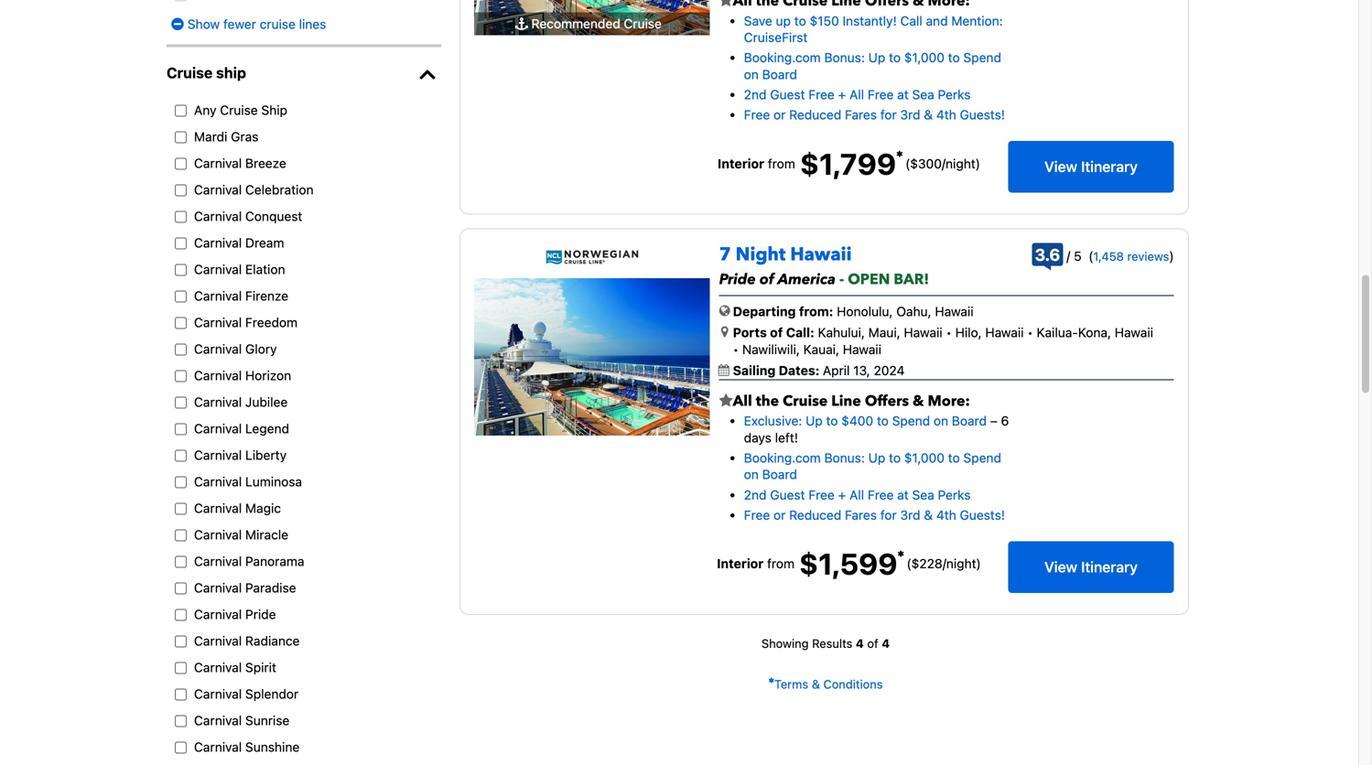 Task type: describe. For each thing, give the bounding box(es) containing it.
nawiliwili,
[[742, 342, 800, 357]]

from for $1,799
[[768, 156, 795, 171]]

carnival paradise
[[194, 580, 296, 595]]

for inside "booking.com bonus: up to $1,000 to spend on board 2nd guest free + all free at sea perks free or reduced fares for 3rd & 4th guests!"
[[880, 508, 897, 523]]

2nd inside "booking.com bonus: up to $1,000 to spend on board 2nd guest free + all free at sea perks free or reduced fares for 3rd & 4th guests!"
[[744, 487, 767, 502]]

& left more:
[[913, 391, 924, 411]]

to down line
[[826, 413, 838, 429]]

cruise up any cruise ship checkbox
[[167, 64, 213, 81]]

night
[[736, 242, 786, 268]]

carnival conquest
[[194, 209, 302, 224]]

5
[[1074, 249, 1082, 264]]

carnival for carnival spirit
[[194, 660, 242, 675]]

line
[[832, 391, 861, 411]]

showing
[[762, 637, 809, 651]]

(
[[1089, 249, 1093, 264]]

1 vertical spatial on
[[934, 413, 949, 429]]

to right up
[[794, 13, 806, 28]]

2024
[[874, 363, 905, 378]]

all inside "booking.com bonus: up to $1,000 to spend on board 2nd guest free + all free at sea perks free or reduced fares for 3rd & 4th guests!"
[[850, 487, 864, 502]]

Carnival Firenze checkbox
[[170, 291, 191, 302]]

Carnival Freedom checkbox
[[170, 317, 191, 329]]

4th inside "booking.com bonus: up to $1,000 to spend on board 2nd guest free + all free at sea perks free or reduced fares for 3rd & 4th guests!"
[[936, 508, 956, 523]]

($300
[[906, 156, 942, 171]]

carnival for carnival jubilee
[[194, 394, 242, 410]]

-
[[839, 270, 844, 290]]

3.6
[[1035, 245, 1060, 265]]

april 13, 2024
[[823, 363, 905, 378]]

kauai,
[[803, 342, 840, 357]]

sunrise
[[245, 713, 290, 728]]

terms
[[774, 677, 809, 691]]

open
[[848, 270, 890, 290]]

carnival for carnival horizon
[[194, 368, 242, 383]]

& inside save up to $150 instantly! call and mention: cruisefirst booking.com bonus: up to $1,000 to spend on board 2nd guest free + all free at sea perks free or reduced fares for 3rd & 4th guests!
[[924, 107, 933, 122]]

to down the offers at the bottom of the page
[[877, 413, 889, 429]]

hilo,
[[955, 325, 982, 340]]

days
[[744, 430, 772, 445]]

dates:
[[779, 363, 820, 378]]

carnival celebration
[[194, 182, 314, 197]]

fewer
[[223, 16, 256, 31]]

carnival for carnival miracle
[[194, 527, 242, 542]]

)
[[1169, 249, 1174, 264]]

carnival for carnival firenze
[[194, 288, 242, 303]]

map marker image
[[721, 326, 728, 338]]

to down mention:
[[948, 50, 960, 65]]

departing from: honolulu, oahu, hawaii
[[733, 304, 974, 319]]

at inside "booking.com bonus: up to $1,000 to spend on board 2nd guest free + all free at sea perks free or reduced fares for 3rd & 4th guests!"
[[897, 487, 909, 502]]

2 star image from the top
[[719, 393, 733, 408]]

free or reduced fares for 3rd & 4th guests! link for all
[[744, 107, 1005, 122]]

Carnival Legend checkbox
[[170, 423, 191, 435]]

13,
[[853, 363, 870, 378]]

the
[[756, 391, 779, 411]]

cruise right recommended at top
[[624, 16, 662, 31]]

luminosa
[[245, 474, 302, 489]]

3rd inside save up to $150 instantly! call and mention: cruisefirst booking.com bonus: up to $1,000 to spend on board 2nd guest free + all free at sea perks free or reduced fares for 3rd & 4th guests!
[[900, 107, 921, 122]]

Carnival Pride checkbox
[[170, 609, 191, 621]]

carnival sunshine
[[194, 740, 300, 755]]

sunshine
[[245, 740, 300, 755]]

jubilee
[[245, 394, 288, 410]]

carnival for carnival sunrise
[[194, 713, 242, 728]]

dream
[[245, 235, 284, 250]]

booking.com bonus: up to $1,000 to spend on board 2nd guest free + all free at sea perks free or reduced fares for 3rd & 4th guests!
[[744, 450, 1005, 523]]

carnival for carnival legend
[[194, 421, 242, 436]]

$1,000 inside "booking.com bonus: up to $1,000 to spend on board 2nd guest free + all free at sea perks free or reduced fares for 3rd & 4th guests!"
[[904, 450, 945, 466]]

view itinerary link for $1,799
[[1008, 141, 1174, 193]]

carnival for carnival glory
[[194, 341, 242, 356]]

/ for $1,799
[[942, 156, 946, 171]]

left!
[[775, 430, 798, 445]]

fares inside save up to $150 instantly! call and mention: cruisefirst booking.com bonus: up to $1,000 to spend on board 2nd guest free + all free at sea perks free or reduced fares for 3rd & 4th guests!
[[845, 107, 877, 122]]

to down – 6 days left!
[[889, 450, 901, 466]]

all the cruise line offers & more:
[[733, 391, 970, 411]]

booking.com bonus: up to $1,000 to spend on board link for +
[[744, 450, 1002, 482]]

view for $1,799
[[1045, 158, 1078, 175]]

($300 / night)
[[906, 156, 980, 171]]

minus circle image
[[171, 18, 184, 31]]

1 pride of america image from the top
[[474, 0, 710, 35]]

Carnival Spirit checkbox
[[170, 662, 191, 674]]

from:
[[799, 304, 833, 319]]

guests! inside save up to $150 instantly! call and mention: cruisefirst booking.com bonus: up to $1,000 to spend on board 2nd guest free + all free at sea perks free or reduced fares for 3rd & 4th guests!
[[960, 107, 1005, 122]]

4th inside save up to $150 instantly! call and mention: cruisefirst booking.com bonus: up to $1,000 to spend on board 2nd guest free + all free at sea perks free or reduced fares for 3rd & 4th guests!
[[936, 107, 956, 122]]

cruise down dates:
[[783, 391, 828, 411]]

exclusive:
[[744, 413, 802, 429]]

pride inside 7 night hawaii pride of america - open bar!
[[719, 270, 756, 290]]

carnival sunrise
[[194, 713, 290, 728]]

6
[[1001, 413, 1009, 429]]

Any Cruise Ship checkbox
[[170, 105, 191, 117]]

cruisefirst
[[744, 30, 808, 45]]

carnival miracle
[[194, 527, 288, 542]]

asterisk image inside terms & conditions link
[[769, 677, 774, 684]]

at inside save up to $150 instantly! call and mention: cruisefirst booking.com bonus: up to $1,000 to spend on board 2nd guest free + all free at sea perks free or reduced fares for 3rd & 4th guests!
[[897, 87, 909, 102]]

carnival for carnival sunshine
[[194, 740, 242, 755]]

+ inside "booking.com bonus: up to $1,000 to spend on board 2nd guest free + all free at sea perks free or reduced fares for 3rd & 4th guests!"
[[838, 487, 846, 502]]

3rd inside "booking.com bonus: up to $1,000 to spend on board 2nd guest free + all free at sea perks free or reduced fares for 3rd & 4th guests!"
[[900, 508, 921, 523]]

recommended cruise
[[532, 16, 662, 31]]

carnival splendor
[[194, 686, 299, 702]]

instantly!
[[843, 13, 897, 28]]

carnival for carnival panorama
[[194, 554, 242, 569]]

to down more:
[[948, 450, 960, 466]]

carnival for carnival radiance
[[194, 633, 242, 648]]

all inside save up to $150 instantly! call and mention: cruisefirst booking.com bonus: up to $1,000 to spend on board 2nd guest free + all free at sea perks free or reduced fares for 3rd & 4th guests!
[[850, 87, 864, 102]]

gras
[[231, 129, 259, 144]]

Carnival Luminosa checkbox
[[170, 476, 191, 488]]

glory
[[245, 341, 277, 356]]

carnival panorama
[[194, 554, 304, 569]]

globe image
[[719, 304, 730, 317]]

fares inside "booking.com bonus: up to $1,000 to spend on board 2nd guest free + all free at sea perks free or reduced fares for 3rd & 4th guests!"
[[845, 508, 877, 523]]

or inside "booking.com bonus: up to $1,000 to spend on board 2nd guest free + all free at sea perks free or reduced fares for 3rd & 4th guests!"
[[774, 508, 786, 523]]

1,458
[[1093, 250, 1124, 263]]

view itinerary for $1,599
[[1045, 558, 1138, 576]]

Carnival Elation checkbox
[[170, 264, 191, 276]]

view itinerary link for $1,599
[[1008, 541, 1174, 593]]

carnival breeze
[[194, 155, 286, 171]]

from for $1,599
[[767, 556, 795, 571]]

reduced inside "booking.com bonus: up to $1,000 to spend on board 2nd guest free + all free at sea perks free or reduced fares for 3rd & 4th guests!"
[[789, 508, 842, 523]]

($228 / night)
[[907, 556, 981, 571]]

show fewer cruise lines link
[[171, 16, 326, 31]]

Carnival Glory checkbox
[[170, 344, 191, 356]]

Carnival Breeze checkbox
[[170, 158, 191, 170]]

spend inside save up to $150 instantly! call and mention: cruisefirst booking.com bonus: up to $1,000 to spend on board 2nd guest free + all free at sea perks free or reduced fares for 3rd & 4th guests!
[[964, 50, 1002, 65]]

Carnival Sunrise checkbox
[[170, 715, 191, 727]]

interior for $1,599
[[717, 556, 764, 571]]

carnival for carnival liberty
[[194, 448, 242, 463]]

carnival for carnival luminosa
[[194, 474, 242, 489]]

guest inside "booking.com bonus: up to $1,000 to spend on board 2nd guest free + all free at sea perks free or reduced fares for 3rd & 4th guests!"
[[770, 487, 805, 502]]

–
[[990, 413, 998, 429]]

guests! inside "booking.com bonus: up to $1,000 to spend on board 2nd guest free + all free at sea perks free or reduced fares for 3rd & 4th guests!"
[[960, 508, 1005, 523]]

$1,599
[[799, 547, 898, 581]]

hawaii inside 7 night hawaii pride of america - open bar!
[[790, 242, 852, 268]]

show
[[187, 16, 220, 31]]

splendor
[[245, 686, 299, 702]]

elation
[[245, 262, 285, 277]]

($228
[[907, 556, 943, 571]]

Carnival Celebration checkbox
[[170, 184, 191, 196]]

call:
[[786, 325, 815, 340]]

carnival pride
[[194, 607, 276, 622]]

carnival dream
[[194, 235, 284, 250]]

offers
[[865, 391, 909, 411]]

/ inside 3.6 / 5 ( 1,458 reviews )
[[1067, 249, 1071, 264]]

of inside 7 night hawaii pride of america - open bar!
[[760, 270, 775, 290]]

cruise ship
[[167, 64, 246, 81]]

sea inside "booking.com bonus: up to $1,000 to spend on board 2nd guest free + all free at sea perks free or reduced fares for 3rd & 4th guests!"
[[912, 487, 934, 502]]

1 vertical spatial board
[[952, 413, 987, 429]]

view for $1,599
[[1045, 558, 1078, 576]]

night) for $1,799
[[946, 156, 980, 171]]

Carnival Miracle checkbox
[[170, 529, 191, 541]]

carnival liberty
[[194, 448, 287, 463]]

perks inside save up to $150 instantly! call and mention: cruisefirst booking.com bonus: up to $1,000 to spend on board 2nd guest free + all free at sea perks free or reduced fares for 3rd & 4th guests!
[[938, 87, 971, 102]]

carnival elation
[[194, 262, 285, 277]]

itinerary for $1,599
[[1081, 558, 1138, 576]]

maui,
[[869, 325, 901, 340]]

1 vertical spatial all
[[733, 391, 752, 411]]

2nd guest free + all free at sea perks link for +
[[744, 87, 971, 102]]

terms & conditions link
[[769, 677, 883, 691]]

anchor image
[[515, 17, 528, 30]]



Task type: vqa. For each thing, say whether or not it's contained in the screenshot.
Share
no



Task type: locate. For each thing, give the bounding box(es) containing it.
to
[[794, 13, 806, 28], [889, 50, 901, 65], [948, 50, 960, 65], [826, 413, 838, 429], [877, 413, 889, 429], [889, 450, 901, 466], [948, 450, 960, 466]]

1 vertical spatial spend
[[892, 413, 930, 429]]

to down save up to $150 instantly! call and mention: cruisefirst link
[[889, 50, 901, 65]]

0 vertical spatial asterisk image
[[898, 550, 904, 558]]

from left $1,599
[[767, 556, 795, 571]]

1 3rd from the top
[[900, 107, 921, 122]]

booking.com bonus: up to $1,000 to spend on board link for to
[[744, 50, 1002, 82]]

2 2nd from the top
[[744, 487, 767, 502]]

terms & conditions
[[774, 677, 883, 691]]

paradise
[[245, 580, 296, 595]]

1 vertical spatial +
[[838, 487, 846, 502]]

sea inside save up to $150 instantly! call and mention: cruisefirst booking.com bonus: up to $1,000 to spend on board 2nd guest free + all free at sea perks free or reduced fares for 3rd & 4th guests!
[[912, 87, 934, 102]]

perks up ($300 / night)
[[938, 87, 971, 102]]

carnival firenze
[[194, 288, 288, 303]]

sea up ($228
[[912, 487, 934, 502]]

pride
[[719, 270, 756, 290], [245, 607, 276, 622]]

4 up the conditions
[[882, 637, 890, 651]]

&
[[924, 107, 933, 122], [913, 391, 924, 411], [924, 508, 933, 523], [812, 677, 820, 691]]

+ up $1,599
[[838, 487, 846, 502]]

$400
[[842, 413, 873, 429]]

2 interior from the top
[[717, 556, 764, 571]]

carnival down carnival legend
[[194, 448, 242, 463]]

carnival down carnival glory
[[194, 368, 242, 383]]

carnival right carnival sunrise option
[[194, 713, 242, 728]]

star image
[[719, 0, 733, 8], [719, 393, 733, 408]]

interior from $1,799
[[718, 146, 896, 181]]

0 vertical spatial sea
[[912, 87, 934, 102]]

hawaii up hilo,
[[935, 304, 974, 319]]

0 vertical spatial of
[[760, 270, 775, 290]]

4 carnival from the top
[[194, 235, 242, 250]]

1 vertical spatial for
[[880, 508, 897, 523]]

1 vertical spatial fares
[[845, 508, 877, 523]]

+ inside save up to $150 instantly! call and mention: cruisefirst booking.com bonus: up to $1,000 to spend on board 2nd guest free + all free at sea perks free or reduced fares for 3rd & 4th guests!
[[838, 87, 846, 102]]

carnival for carnival paradise
[[194, 580, 242, 595]]

hawaii up america
[[790, 242, 852, 268]]

horizon
[[245, 368, 291, 383]]

save up to $150 instantly! call and mention: cruisefirst booking.com bonus: up to $1,000 to spend on board 2nd guest free + all free at sea perks free or reduced fares for 3rd & 4th guests!
[[744, 13, 1005, 122]]

1 bonus: from the top
[[824, 50, 865, 65]]

carnival down carnival sunrise
[[194, 740, 242, 755]]

asterisk image
[[896, 150, 903, 157]]

night) for $1,599
[[947, 556, 981, 571]]

all left the on the bottom right of page
[[733, 391, 752, 411]]

firenze
[[245, 288, 288, 303]]

1 for from the top
[[880, 107, 897, 122]]

mardi gras
[[194, 129, 259, 144]]

1 2nd from the top
[[744, 87, 767, 102]]

0 horizontal spatial •
[[733, 342, 739, 357]]

9 carnival from the top
[[194, 368, 242, 383]]

booking.com bonus: up to $1,000 to spend on board link down save up to $150 instantly! call and mention: cruisefirst link
[[744, 50, 1002, 82]]

board left –
[[952, 413, 987, 429]]

carnival down carnival elation
[[194, 288, 242, 303]]

carnival radiance
[[194, 633, 300, 648]]

bonus:
[[824, 50, 865, 65], [824, 450, 865, 466]]

1 horizontal spatial 4
[[882, 637, 890, 651]]

2 vertical spatial spend
[[964, 450, 1002, 466]]

night) right ($228
[[947, 556, 981, 571]]

3.6 / 5 ( 1,458 reviews )
[[1035, 245, 1174, 265]]

pride down paradise on the bottom
[[245, 607, 276, 622]]

on down more:
[[934, 413, 949, 429]]

0 vertical spatial up
[[869, 50, 886, 65]]

hawaii up 13,
[[843, 342, 882, 357]]

1 sea from the top
[[912, 87, 934, 102]]

panorama
[[245, 554, 304, 569]]

Carnival Magic checkbox
[[170, 503, 191, 515]]

• left kailua-
[[1028, 325, 1033, 340]]

/ for $1,599
[[943, 556, 947, 571]]

0 horizontal spatial 4
[[856, 637, 864, 651]]

liberty
[[245, 448, 287, 463]]

/
[[942, 156, 946, 171], [1067, 249, 1071, 264], [943, 556, 947, 571]]

carnival down carnival breeze
[[194, 182, 242, 197]]

1 vertical spatial night)
[[947, 556, 981, 571]]

breeze
[[245, 155, 286, 171]]

1 vertical spatial asterisk image
[[769, 677, 774, 684]]

pride down 7
[[719, 270, 756, 290]]

18 carnival from the top
[[194, 607, 242, 622]]

sailing
[[733, 363, 776, 378]]

guest inside save up to $150 instantly! call and mention: cruisefirst booking.com bonus: up to $1,000 to spend on board 2nd guest free + all free at sea perks free or reduced fares for 3rd & 4th guests!
[[770, 87, 805, 102]]

2nd guest free + all free at sea perks link for fares
[[744, 487, 971, 502]]

1 vertical spatial free or reduced fares for 3rd & 4th guests! link
[[744, 508, 1005, 523]]

2 night) from the top
[[947, 556, 981, 571]]

0 vertical spatial 4th
[[936, 107, 956, 122]]

2 sea from the top
[[912, 487, 934, 502]]

for up asterisk image
[[880, 107, 897, 122]]

carnival spirit
[[194, 660, 276, 675]]

4th up ($228 / night)
[[936, 508, 956, 523]]

carnival up carnival magic
[[194, 474, 242, 489]]

2 $1,000 from the top
[[904, 450, 945, 466]]

2 at from the top
[[897, 487, 909, 502]]

Carnival Paradise checkbox
[[170, 583, 191, 594]]

from
[[768, 156, 795, 171], [767, 556, 795, 571]]

carnival right carnival spirit checkbox
[[194, 660, 242, 675]]

conquest
[[245, 209, 302, 224]]

carnival for carnival breeze
[[194, 155, 242, 171]]

board down cruisefirst
[[762, 67, 797, 82]]

itinerary for $1,799
[[1081, 158, 1138, 175]]

2 vertical spatial up
[[869, 450, 886, 466]]

sea up ($300
[[912, 87, 934, 102]]

7 carnival from the top
[[194, 315, 242, 330]]

guest down left!
[[770, 487, 805, 502]]

1 guest from the top
[[770, 87, 805, 102]]

Carnival Sunshine checkbox
[[170, 742, 191, 754]]

booking.com bonus: up to $1,000 to spend on board link down – 6 days left!
[[744, 450, 1002, 482]]

booking.com down left!
[[744, 450, 821, 466]]

0 vertical spatial from
[[768, 156, 795, 171]]

12 carnival from the top
[[194, 448, 242, 463]]

carnival
[[194, 155, 242, 171], [194, 182, 242, 197], [194, 209, 242, 224], [194, 235, 242, 250], [194, 262, 242, 277], [194, 288, 242, 303], [194, 315, 242, 330], [194, 341, 242, 356], [194, 368, 242, 383], [194, 394, 242, 410], [194, 421, 242, 436], [194, 448, 242, 463], [194, 474, 242, 489], [194, 501, 242, 516], [194, 527, 242, 542], [194, 554, 242, 569], [194, 580, 242, 595], [194, 607, 242, 622], [194, 633, 242, 648], [194, 660, 242, 675], [194, 686, 242, 702], [194, 713, 242, 728], [194, 740, 242, 755]]

2 view itinerary link from the top
[[1008, 541, 1174, 593]]

1 vertical spatial view itinerary
[[1045, 558, 1138, 576]]

1 view itinerary link from the top
[[1008, 141, 1174, 193]]

1 vertical spatial 2nd
[[744, 487, 767, 502]]

booking.com inside save up to $150 instantly! call and mention: cruisefirst booking.com bonus: up to $1,000 to spend on board 2nd guest free + all free at sea perks free or reduced fares for 3rd & 4th guests!
[[744, 50, 821, 65]]

2nd down cruisefirst
[[744, 87, 767, 102]]

1 vertical spatial interior
[[717, 556, 764, 571]]

spend inside "booking.com bonus: up to $1,000 to spend on board 2nd guest free + all free at sea perks free or reduced fares for 3rd & 4th guests!"
[[964, 450, 1002, 466]]

20 carnival from the top
[[194, 660, 242, 675]]

2 fares from the top
[[845, 508, 877, 523]]

carnival for carnival magic
[[194, 501, 242, 516]]

mention:
[[952, 13, 1003, 28]]

booking.com down cruisefirst
[[744, 50, 821, 65]]

0 vertical spatial star image
[[719, 0, 733, 8]]

2 horizontal spatial •
[[1028, 325, 1033, 340]]

2 bonus: from the top
[[824, 450, 865, 466]]

1 vertical spatial view
[[1045, 558, 1078, 576]]

carnival up carnival glory
[[194, 315, 242, 330]]

1 vertical spatial or
[[774, 508, 786, 523]]

or inside save up to $150 instantly! call and mention: cruisefirst booking.com bonus: up to $1,000 to spend on board 2nd guest free + all free at sea perks free or reduced fares for 3rd & 4th guests!
[[774, 107, 786, 122]]

kona,
[[1078, 325, 1111, 340]]

1 itinerary from the top
[[1081, 158, 1138, 175]]

2 4 from the left
[[882, 637, 890, 651]]

free or reduced fares for 3rd & 4th guests! link up asterisk image
[[744, 107, 1005, 122]]

Carnival Horizon checkbox
[[170, 370, 191, 382]]

carnival for carnival freedom
[[194, 315, 242, 330]]

1 vertical spatial of
[[770, 325, 783, 340]]

itinerary
[[1081, 158, 1138, 175], [1081, 558, 1138, 576]]

ship
[[261, 102, 287, 117]]

on inside save up to $150 instantly! call and mention: cruisefirst booking.com bonus: up to $1,000 to spend on board 2nd guest free + all free at sea perks free or reduced fares for 3rd & 4th guests!
[[744, 67, 759, 82]]

0 vertical spatial 2nd
[[744, 87, 767, 102]]

interior inside interior from $1,799
[[718, 156, 764, 171]]

Carnival Jubilee checkbox
[[170, 397, 191, 409]]

carnival magic
[[194, 501, 281, 516]]

1 perks from the top
[[938, 87, 971, 102]]

1 night) from the top
[[946, 156, 980, 171]]

& right terms in the bottom right of the page
[[812, 677, 820, 691]]

hawaii right hilo,
[[985, 325, 1024, 340]]

1 $1,000 from the top
[[904, 50, 945, 65]]

on inside "booking.com bonus: up to $1,000 to spend on board 2nd guest free + all free at sea perks free or reduced fares for 3rd & 4th guests!"
[[744, 467, 759, 482]]

board inside save up to $150 instantly! call and mention: cruisefirst booking.com bonus: up to $1,000 to spend on board 2nd guest free + all free at sea perks free or reduced fares for 3rd & 4th guests!
[[762, 67, 797, 82]]

cruise
[[260, 16, 296, 31]]

2 booking.com from the top
[[744, 450, 821, 466]]

oahu,
[[897, 304, 932, 319]]

$1,000 down and
[[904, 50, 945, 65]]

2 guest from the top
[[770, 487, 805, 502]]

celebration
[[245, 182, 314, 197]]

1 horizontal spatial asterisk image
[[898, 550, 904, 558]]

perks
[[938, 87, 971, 102], [938, 487, 971, 502]]

carnival for carnival splendor
[[194, 686, 242, 702]]

– 6 days left!
[[744, 413, 1009, 445]]

1,458 reviews link
[[1093, 250, 1169, 263]]

+ up $1,799
[[838, 87, 846, 102]]

0 vertical spatial pride
[[719, 270, 756, 290]]

1 vertical spatial $1,000
[[904, 450, 945, 466]]

carnival for carnival dream
[[194, 235, 242, 250]]

21 carnival from the top
[[194, 686, 242, 702]]

bonus: inside save up to $150 instantly! call and mention: cruisefirst booking.com bonus: up to $1,000 to spend on board 2nd guest free + all free at sea perks free or reduced fares for 3rd & 4th guests!
[[824, 50, 865, 65]]

asterisk image left ($228
[[898, 550, 904, 558]]

15 carnival from the top
[[194, 527, 242, 542]]

perks up ($228 / night)
[[938, 487, 971, 502]]

2 4th from the top
[[936, 508, 956, 523]]

0 vertical spatial pride of america image
[[474, 0, 710, 35]]

night) right ($300
[[946, 156, 980, 171]]

fares
[[845, 107, 877, 122], [845, 508, 877, 523]]

1 4th from the top
[[936, 107, 956, 122]]

0 vertical spatial booking.com bonus: up to $1,000 to spend on board link
[[744, 50, 1002, 82]]

0 vertical spatial spend
[[964, 50, 1002, 65]]

from inside interior from $1,799
[[768, 156, 795, 171]]

departing
[[733, 304, 796, 319]]

13 carnival from the top
[[194, 474, 242, 489]]

1 booking.com bonus: up to $1,000 to spend on board link from the top
[[744, 50, 1002, 82]]

1 vertical spatial from
[[767, 556, 795, 571]]

perks inside "booking.com bonus: up to $1,000 to spend on board 2nd guest free + all free at sea perks free or reduced fares for 3rd & 4th guests!"
[[938, 487, 971, 502]]

norwegian cruise line image
[[546, 250, 639, 265]]

bonus: inside "booking.com bonus: up to $1,000 to spend on board 2nd guest free + all free at sea perks free or reduced fares for 3rd & 4th guests!"
[[824, 450, 865, 466]]

at up asterisk image
[[897, 87, 909, 102]]

2 vertical spatial /
[[943, 556, 947, 571]]

interior inside interior from $1,599
[[717, 556, 764, 571]]

all down – 6 days left!
[[850, 487, 864, 502]]

reduced up interior from $1,799
[[789, 107, 842, 122]]

3rd up ($228
[[900, 508, 921, 523]]

exclusive: up to $400 to spend on board
[[744, 413, 987, 429]]

board down left!
[[762, 467, 797, 482]]

1 2nd guest free + all free at sea perks link from the top
[[744, 87, 971, 102]]

1 vertical spatial guests!
[[960, 508, 1005, 523]]

carnival up carnival dream
[[194, 209, 242, 224]]

bonus: down $400
[[824, 450, 865, 466]]

Carnival Dream checkbox
[[170, 237, 191, 249]]

carnival down carnival spirit
[[194, 686, 242, 702]]

of
[[760, 270, 775, 290], [770, 325, 783, 340], [867, 637, 879, 651]]

1 fares from the top
[[845, 107, 877, 122]]

0 vertical spatial booking.com
[[744, 50, 821, 65]]

1 vertical spatial 4th
[[936, 508, 956, 523]]

2 pride of america image from the top
[[474, 278, 710, 436]]

at
[[897, 87, 909, 102], [897, 487, 909, 502]]

mardi
[[194, 129, 227, 144]]

ports
[[733, 325, 767, 340]]

2nd inside save up to $150 instantly! call and mention: cruisefirst booking.com bonus: up to $1,000 to spend on board 2nd guest free + all free at sea perks free or reduced fares for 3rd & 4th guests!
[[744, 87, 767, 102]]

at down – 6 days left!
[[897, 487, 909, 502]]

0 vertical spatial $1,000
[[904, 50, 945, 65]]

for up $1,599
[[880, 508, 897, 523]]

1 vertical spatial reduced
[[789, 508, 842, 523]]

2 booking.com bonus: up to $1,000 to spend on board link from the top
[[744, 450, 1002, 482]]

carnival up carnival liberty
[[194, 421, 242, 436]]

0 vertical spatial +
[[838, 87, 846, 102]]

0 vertical spatial view itinerary link
[[1008, 141, 1174, 193]]

• left hilo,
[[946, 325, 952, 340]]

1 vertical spatial pride of america image
[[474, 278, 710, 436]]

interior from $1,599
[[717, 547, 898, 581]]

1 vertical spatial up
[[806, 413, 823, 429]]

more:
[[928, 391, 970, 411]]

up down – 6 days left!
[[869, 450, 886, 466]]

reduced
[[789, 107, 842, 122], [789, 508, 842, 523]]

2 itinerary from the top
[[1081, 558, 1138, 576]]

1 vertical spatial star image
[[719, 393, 733, 408]]

5 carnival from the top
[[194, 262, 242, 277]]

1 vertical spatial 3rd
[[900, 508, 921, 523]]

10 carnival from the top
[[194, 394, 242, 410]]

0 vertical spatial board
[[762, 67, 797, 82]]

19 carnival from the top
[[194, 633, 242, 648]]

1 guests! from the top
[[960, 107, 1005, 122]]

• down ports
[[733, 342, 739, 357]]

4th
[[936, 107, 956, 122], [936, 508, 956, 523]]

1 vertical spatial itinerary
[[1081, 558, 1138, 576]]

2nd down days
[[744, 487, 767, 502]]

0 vertical spatial at
[[897, 87, 909, 102]]

1 vertical spatial at
[[897, 487, 909, 502]]

2 view itinerary from the top
[[1045, 558, 1138, 576]]

1 vertical spatial bonus:
[[824, 450, 865, 466]]

1 horizontal spatial pride
[[719, 270, 756, 290]]

0 vertical spatial all
[[850, 87, 864, 102]]

6 carnival from the top
[[194, 288, 242, 303]]

or up interior from $1,599
[[774, 508, 786, 523]]

fares up $1,599
[[845, 508, 877, 523]]

spend down –
[[964, 450, 1002, 466]]

0 vertical spatial perks
[[938, 87, 971, 102]]

hawaii down oahu,
[[904, 325, 943, 340]]

carnival for carnival pride
[[194, 607, 242, 622]]

0 vertical spatial guests!
[[960, 107, 1005, 122]]

$150
[[810, 13, 839, 28]]

14 carnival from the top
[[194, 501, 242, 516]]

0 vertical spatial view itinerary
[[1045, 158, 1138, 175]]

cruise up gras
[[220, 102, 258, 117]]

carnival down carnival miracle
[[194, 554, 242, 569]]

free or reduced fares for 3rd & 4th guests! link up $1,599
[[744, 508, 1005, 523]]

and
[[926, 13, 948, 28]]

carnival up carnival pride
[[194, 580, 242, 595]]

$1,000 inside save up to $150 instantly! call and mention: cruisefirst booking.com bonus: up to $1,000 to spend on board 2nd guest free + all free at sea perks free or reduced fares for 3rd & 4th guests!
[[904, 50, 945, 65]]

0 vertical spatial or
[[774, 107, 786, 122]]

bar!
[[894, 270, 929, 290]]

2 guests! from the top
[[960, 508, 1005, 523]]

guest down cruisefirst
[[770, 87, 805, 102]]

& up ($300
[[924, 107, 933, 122]]

save up to $150 instantly! call and mention: cruisefirst link
[[744, 13, 1003, 45]]

2 vertical spatial board
[[762, 467, 797, 482]]

1 vertical spatial booking.com bonus: up to $1,000 to spend on board link
[[744, 450, 1002, 482]]

2 from from the top
[[767, 556, 795, 571]]

carnival up carnival miracle
[[194, 501, 242, 516]]

$1,000 down – 6 days left!
[[904, 450, 945, 466]]

for inside save up to $150 instantly! call and mention: cruisefirst booking.com bonus: up to $1,000 to spend on board 2nd guest free + all free at sea perks free or reduced fares for 3rd & 4th guests!
[[880, 107, 897, 122]]

1 vertical spatial perks
[[938, 487, 971, 502]]

1 view itinerary from the top
[[1045, 158, 1138, 175]]

on down days
[[744, 467, 759, 482]]

spend down mention:
[[964, 50, 1002, 65]]

freedom
[[245, 315, 298, 330]]

ship
[[216, 64, 246, 81]]

view
[[1045, 158, 1078, 175], [1045, 558, 1078, 576]]

all down save up to $150 instantly! call and mention: cruisefirst link
[[850, 87, 864, 102]]

chevron down image
[[414, 65, 441, 84]]

Carnival Panorama checkbox
[[170, 556, 191, 568]]

3 carnival from the top
[[194, 209, 242, 224]]

carnival up carnival elation
[[194, 235, 242, 250]]

1 star image from the top
[[719, 0, 733, 8]]

2 carnival from the top
[[194, 182, 242, 197]]

from left $1,799
[[768, 156, 795, 171]]

recommended
[[532, 16, 620, 31]]

on
[[744, 67, 759, 82], [934, 413, 949, 429], [744, 467, 759, 482]]

booking.com inside "booking.com bonus: up to $1,000 to spend on board 2nd guest free + all free at sea perks free or reduced fares for 3rd & 4th guests!"
[[744, 450, 821, 466]]

16 carnival from the top
[[194, 554, 242, 569]]

lines
[[299, 16, 326, 31]]

asterisk image
[[898, 550, 904, 558], [769, 677, 774, 684]]

2 view from the top
[[1045, 558, 1078, 576]]

2 2nd guest free + all free at sea perks link from the top
[[744, 487, 971, 502]]

0 vertical spatial 3rd
[[900, 107, 921, 122]]

1 vertical spatial pride
[[245, 607, 276, 622]]

fares up $1,799
[[845, 107, 877, 122]]

2 vertical spatial of
[[867, 637, 879, 651]]

0 vertical spatial for
[[880, 107, 897, 122]]

conditions
[[823, 677, 883, 691]]

1 vertical spatial view itinerary link
[[1008, 541, 1174, 593]]

kahului, maui, hawaii • hilo, hawaii • kailua-kona, hawaii • nawiliwili, kauai, hawaii
[[733, 325, 1154, 357]]

for
[[880, 107, 897, 122], [880, 508, 897, 523]]

1 vertical spatial sea
[[912, 487, 934, 502]]

up down save up to $150 instantly! call and mention: cruisefirst link
[[869, 50, 886, 65]]

Mardi Gras checkbox
[[170, 131, 191, 143]]

0 vertical spatial reduced
[[789, 107, 842, 122]]

1 + from the top
[[838, 87, 846, 102]]

1 interior from the top
[[718, 156, 764, 171]]

0 vertical spatial /
[[942, 156, 946, 171]]

carnival jubilee
[[194, 394, 288, 410]]

carnival right carnival pride option
[[194, 607, 242, 622]]

carnival freedom
[[194, 315, 298, 330]]

1 free or reduced fares for 3rd & 4th guests! link from the top
[[744, 107, 1005, 122]]

2 3rd from the top
[[900, 508, 921, 523]]

$1,799
[[800, 146, 896, 181]]

any
[[194, 102, 217, 117]]

view itinerary
[[1045, 158, 1138, 175], [1045, 558, 1138, 576]]

bonus: down save up to $150 instantly! call and mention: cruisefirst link
[[824, 50, 865, 65]]

carnival for carnival conquest
[[194, 209, 242, 224]]

guests!
[[960, 107, 1005, 122], [960, 508, 1005, 523]]

1 or from the top
[[774, 107, 786, 122]]

up inside save up to $150 instantly! call and mention: cruisefirst booking.com bonus: up to $1,000 to spend on board 2nd guest free + all free at sea perks free or reduced fares for 3rd & 4th guests!
[[869, 50, 886, 65]]

2 free or reduced fares for 3rd & 4th guests! link from the top
[[744, 508, 1005, 523]]

view itinerary for $1,799
[[1045, 158, 1138, 175]]

carnival down carnival magic
[[194, 527, 242, 542]]

2nd guest free + all free at sea perks link
[[744, 87, 971, 102], [744, 487, 971, 502]]

reduced inside save up to $150 instantly! call and mention: cruisefirst booking.com bonus: up to $1,000 to spend on board 2nd guest free + all free at sea perks free or reduced fares for 3rd & 4th guests!
[[789, 107, 842, 122]]

interior for $1,799
[[718, 156, 764, 171]]

guests! up ($300 / night)
[[960, 107, 1005, 122]]

4th up ($300 / night)
[[936, 107, 956, 122]]

calendar image
[[718, 364, 729, 376]]

2 vertical spatial on
[[744, 467, 759, 482]]

0 vertical spatial free or reduced fares for 3rd & 4th guests! link
[[744, 107, 1005, 122]]

2 for from the top
[[880, 508, 897, 523]]

carnival down carnival dream
[[194, 262, 242, 277]]

1 4 from the left
[[856, 637, 864, 651]]

Carnival Splendor checkbox
[[170, 689, 191, 701]]

carnival for carnival celebration
[[194, 182, 242, 197]]

carnival down mardi
[[194, 155, 242, 171]]

7
[[719, 242, 731, 268]]

1 view from the top
[[1045, 158, 1078, 175]]

17 carnival from the top
[[194, 580, 242, 595]]

1 booking.com from the top
[[744, 50, 821, 65]]

0 vertical spatial on
[[744, 67, 759, 82]]

0 vertical spatial fares
[[845, 107, 877, 122]]

from inside interior from $1,599
[[767, 556, 795, 571]]

show fewer cruise lines
[[184, 16, 326, 31]]

0 vertical spatial interior
[[718, 156, 764, 171]]

8 carnival from the top
[[194, 341, 242, 356]]

showing results 4 of 4
[[762, 637, 890, 651]]

Carnival Conquest checkbox
[[170, 211, 191, 223]]

0 vertical spatial itinerary
[[1081, 158, 1138, 175]]

board inside "booking.com bonus: up to $1,000 to spend on board 2nd guest free + all free at sea perks free or reduced fares for 3rd & 4th guests!"
[[762, 467, 797, 482]]

1 horizontal spatial •
[[946, 325, 952, 340]]

up right the exclusive:
[[806, 413, 823, 429]]

0 vertical spatial 2nd guest free + all free at sea perks link
[[744, 87, 971, 102]]

2nd guest free + all free at sea perks link down save up to $150 instantly! call and mention: cruisefirst link
[[744, 87, 971, 102]]

1 vertical spatial guest
[[770, 487, 805, 502]]

view itinerary link
[[1008, 141, 1174, 193], [1008, 541, 1174, 593]]

up inside "booking.com bonus: up to $1,000 to spend on board 2nd guest free + all free at sea perks free or reduced fares for 3rd & 4th guests!"
[[869, 450, 886, 466]]

Carnival Liberty checkbox
[[170, 450, 191, 462]]

23 carnival from the top
[[194, 740, 242, 755]]

kailua-
[[1037, 325, 1078, 340]]

2 reduced from the top
[[789, 508, 842, 523]]

free or reduced fares for 3rd & 4th guests! link for for
[[744, 508, 1005, 523]]

1 carnival from the top
[[194, 155, 242, 171]]

0 vertical spatial view
[[1045, 158, 1078, 175]]

pride of america image
[[474, 0, 710, 35], [474, 278, 710, 436]]

0 horizontal spatial pride
[[245, 607, 276, 622]]

0 vertical spatial night)
[[946, 156, 980, 171]]

of right results
[[867, 637, 879, 651]]

& inside "booking.com bonus: up to $1,000 to spend on board 2nd guest free + all free at sea perks free or reduced fares for 3rd & 4th guests!"
[[924, 508, 933, 523]]

1 from from the top
[[768, 156, 795, 171]]

call
[[900, 13, 923, 28]]

0 horizontal spatial asterisk image
[[769, 677, 774, 684]]

save
[[744, 13, 773, 28]]

sailing dates:
[[733, 363, 823, 378]]

2 or from the top
[[774, 508, 786, 523]]

0 vertical spatial guest
[[770, 87, 805, 102]]

1 vertical spatial booking.com
[[744, 450, 821, 466]]

2 vertical spatial all
[[850, 487, 864, 502]]

carnival legend
[[194, 421, 289, 436]]

2 perks from the top
[[938, 487, 971, 502]]

carnival glory
[[194, 341, 277, 356]]

Carnival Radiance checkbox
[[170, 636, 191, 648]]

1 at from the top
[[897, 87, 909, 102]]

on down cruisefirst
[[744, 67, 759, 82]]

1 vertical spatial 2nd guest free + all free at sea perks link
[[744, 487, 971, 502]]

11 carnival from the top
[[194, 421, 242, 436]]

carnival up carnival legend
[[194, 394, 242, 410]]

of up "nawiliwili,"
[[770, 325, 783, 340]]

2 + from the top
[[838, 487, 846, 502]]

2nd
[[744, 87, 767, 102], [744, 487, 767, 502]]

1 vertical spatial /
[[1067, 249, 1071, 264]]

carnival for carnival elation
[[194, 262, 242, 277]]

22 carnival from the top
[[194, 713, 242, 728]]

0 vertical spatial bonus:
[[824, 50, 865, 65]]

hawaii right kona,
[[1115, 325, 1154, 340]]

1 reduced from the top
[[789, 107, 842, 122]]

carnival down carnival pride
[[194, 633, 242, 648]]

guests! up ($228 / night)
[[960, 508, 1005, 523]]



